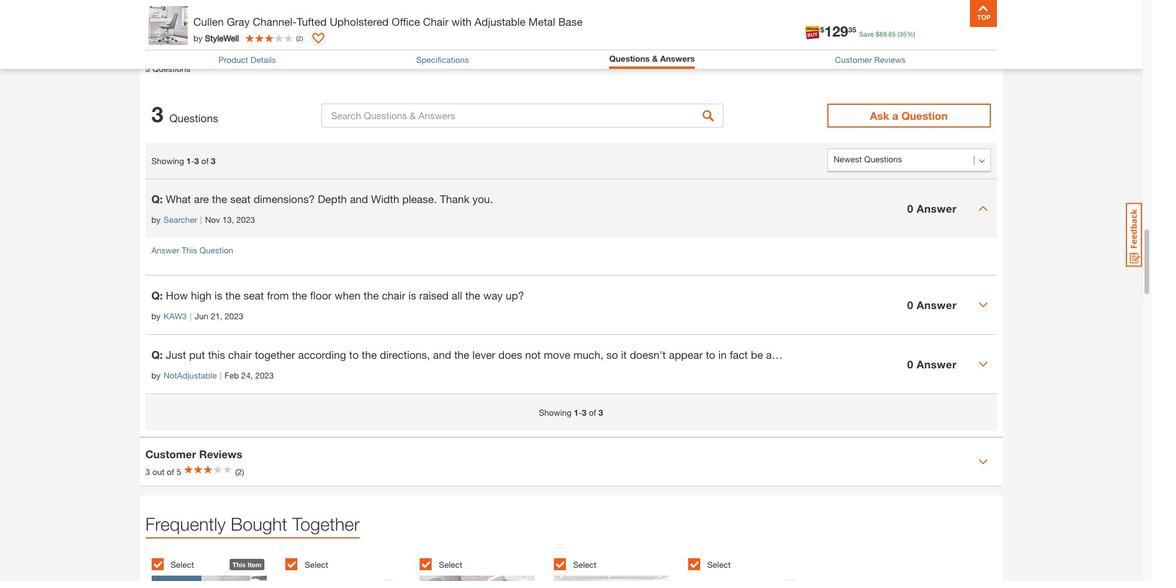 Task type: describe. For each thing, give the bounding box(es) containing it.
answers for questions & answers 3 questions
[[211, 44, 256, 57]]

button tufted sofa - affordable black modern sofa for budget-conscious buyers -microfiber couch for small spaces image
[[554, 576, 669, 582]]

q: how high is the seat from the floor when the chair is raised all the way up?
[[151, 289, 524, 302]]

display image
[[312, 33, 324, 45]]

| for put
[[220, 371, 222, 381]]

when
[[335, 289, 361, 302]]

.
[[887, 30, 889, 38]]

out
[[152, 467, 165, 477]]

i
[[886, 348, 889, 362]]

desk
[[1061, 348, 1084, 362]]

information?
[[279, 10, 326, 20]]

by searcher | nov 13, 2023
[[151, 215, 255, 225]]

question for answer this question
[[200, 245, 233, 256]]

select for 2 / 5 group
[[305, 561, 328, 571]]

caret image for q: just put this chair together according to the directions, and the lever does not move much, so it doesn't appear to in fact be adjustable? only reason i purchased was for this feature (my desk is a weird heig
[[978, 360, 988, 369]]

13,
[[222, 215, 234, 225]]

not
[[525, 348, 541, 362]]

thank
[[440, 193, 470, 206]]

reason
[[850, 348, 883, 362]]

frequently bought together
[[145, 514, 360, 535]]

weird
[[1107, 348, 1133, 362]]

with
[[452, 15, 472, 28]]

was
[[946, 348, 965, 362]]

1 vertical spatial seat
[[244, 289, 264, 302]]

3 questions
[[151, 101, 218, 127]]

0 for up?
[[907, 298, 914, 312]]

base
[[559, 15, 583, 28]]

answer for just put this chair together according to the directions, and the lever does not move much, so it doesn't appear to in fact be adjustable? only reason i purchased was for this feature (my desk is a weird heig
[[917, 358, 957, 371]]

by kaw3 | jun 21, 2023
[[151, 311, 243, 321]]

| for high
[[190, 311, 192, 321]]

69
[[880, 30, 887, 38]]

doesn't
[[630, 348, 666, 362]]

it
[[621, 348, 627, 362]]

kaw3 button
[[164, 310, 187, 323]]

$ inside $ 129 35
[[821, 25, 825, 34]]

purchased
[[892, 348, 943, 362]]

2
[[298, 34, 301, 42]]

by for just
[[151, 371, 161, 381]]

together
[[292, 514, 360, 535]]

35 inside $ 129 35
[[849, 25, 857, 34]]

ask
[[870, 109, 890, 122]]

questions inside 3 questions
[[169, 112, 218, 125]]

dimensions?
[[254, 193, 315, 206]]

0 horizontal spatial (
[[296, 34, 298, 42]]

31.5 in. white round wood dining table modern coffee table w/solid wooden leg for kitchen image
[[420, 576, 535, 582]]

questions & answers 3 questions
[[145, 44, 256, 74]]

2 / 5 group
[[286, 552, 414, 582]]

this inside questions element
[[182, 245, 197, 256]]

129
[[825, 23, 849, 40]]

bought
[[231, 514, 287, 535]]

how can we improve our product information? provide feedback.
[[151, 10, 396, 20]]

we
[[187, 10, 198, 20]]

the right all
[[465, 289, 481, 302]]

provide
[[328, 10, 357, 20]]

item
[[248, 561, 262, 569]]

1 horizontal spatial customer reviews
[[835, 55, 906, 65]]

just
[[166, 348, 186, 362]]

select for 4 / 5 "group"
[[573, 561, 597, 571]]

%)
[[907, 30, 915, 38]]

( 2 )
[[296, 34, 303, 42]]

0 horizontal spatial showing 1 - 3 of 3
[[151, 156, 216, 166]]

(my
[[1040, 348, 1058, 362]]

1 0 from the top
[[907, 202, 914, 215]]

4 / 5 group
[[554, 552, 682, 582]]

select for 3 / 5 "group"
[[439, 561, 463, 571]]

product image image
[[148, 6, 187, 45]]

ask a question
[[870, 109, 948, 122]]

be
[[751, 348, 763, 362]]

up?
[[506, 289, 524, 302]]

feb
[[225, 371, 239, 381]]

improve
[[200, 10, 230, 20]]

metal
[[529, 15, 556, 28]]

caret image for q: how high is the seat from the floor when the chair is raised all the way up?
[[978, 301, 988, 310]]

answer this question
[[151, 245, 233, 256]]

a inside questions element
[[1098, 348, 1104, 362]]

notadjustable button
[[164, 369, 217, 382]]

heig
[[1136, 348, 1152, 362]]

answer for how high is the seat from the floor when the chair is raised all the way up?
[[917, 298, 957, 312]]

raised
[[419, 289, 449, 302]]

this item
[[233, 561, 262, 569]]

only
[[825, 348, 847, 362]]

questions element
[[145, 179, 1152, 395]]

our
[[233, 10, 245, 20]]

put
[[189, 348, 205, 362]]

3 inside questions & answers 3 questions
[[145, 63, 150, 74]]

much,
[[574, 348, 604, 362]]

0 answer for up?
[[907, 298, 957, 312]]

1 vertical spatial customer reviews
[[145, 448, 242, 461]]

by for what
[[151, 215, 161, 225]]

the right when
[[364, 289, 379, 302]]

this inside 1 / 5 group
[[233, 561, 246, 569]]

product
[[247, 10, 277, 20]]

Search Questions & Answers text field
[[322, 104, 724, 128]]

select for 5 / 5 group
[[708, 561, 731, 571]]

together
[[255, 348, 295, 362]]

2023 for chair
[[255, 371, 274, 381]]

2023 for seat
[[236, 215, 255, 225]]

top button
[[970, 0, 997, 27]]

how can we improve our product information? provide feedback. link
[[151, 10, 396, 20]]

65
[[889, 30, 896, 38]]

please.
[[402, 193, 437, 206]]

from
[[267, 289, 289, 302]]

save $ 69 . 65 ( 35 %)
[[860, 30, 915, 38]]

cullen gray channel-tufted upholstered office chair with adjustable metal base
[[193, 15, 583, 28]]

can
[[171, 10, 185, 20]]

the right are at the top of the page
[[212, 193, 227, 206]]

1 vertical spatial and
[[433, 348, 451, 362]]

answers for questions & answers
[[660, 53, 695, 64]]

1 vertical spatial reviews
[[199, 448, 242, 461]]

1 vertical spatial showing 1 - 3 of 3
[[539, 408, 603, 418]]

directions,
[[380, 348, 430, 362]]

1 vertical spatial customer
[[145, 448, 196, 461]]

depth
[[318, 193, 347, 206]]

nov
[[205, 215, 220, 225]]

cullen
[[193, 15, 224, 28]]

select for 1 / 5 group
[[171, 561, 194, 571]]



Task type: locate. For each thing, give the bounding box(es) containing it.
2 vertical spatial 0
[[907, 358, 914, 371]]

select up button tufted sofa - affordable black modern sofa for budget-conscious buyers -microfiber couch for small spaces "image"
[[573, 561, 597, 571]]

this
[[182, 245, 197, 256], [233, 561, 246, 569]]

customer down "save"
[[835, 55, 872, 65]]

24,
[[241, 371, 253, 381]]

0 vertical spatial how
[[151, 10, 169, 20]]

this left item
[[233, 561, 246, 569]]

1 horizontal spatial |
[[200, 215, 202, 225]]

searcher button
[[164, 214, 197, 226]]

5 / 5 group
[[688, 552, 817, 582]]

1 horizontal spatial this
[[984, 348, 1001, 362]]

gray
[[227, 15, 250, 28]]

- down much,
[[579, 408, 582, 418]]

a right ask
[[893, 109, 899, 122]]

0 horizontal spatial and
[[350, 193, 368, 206]]

0 horizontal spatial 35
[[849, 25, 857, 34]]

kaw3
[[164, 311, 187, 321]]

q: for q: what are the seat dimensions? depth and width please. thank you.
[[151, 193, 163, 206]]

0 horizontal spatial |
[[190, 311, 192, 321]]

1 caret image from the top
[[978, 204, 988, 214]]

a left weird
[[1098, 348, 1104, 362]]

feedback.
[[359, 10, 396, 20]]

1 horizontal spatial -
[[579, 408, 582, 418]]

select inside 5 / 5 group
[[708, 561, 731, 571]]

| left nov
[[200, 215, 202, 225]]

seat
[[230, 193, 251, 206], [244, 289, 264, 302]]

2 caret image from the top
[[978, 301, 988, 310]]

showing 1 - 3 of 3
[[151, 156, 216, 166], [539, 408, 603, 418]]

0 horizontal spatial reviews
[[199, 448, 242, 461]]

0 horizontal spatial chair
[[228, 348, 252, 362]]

by notadjustable | feb 24, 2023
[[151, 371, 274, 381]]

-
[[191, 156, 194, 166], [579, 408, 582, 418]]

4 select from the left
[[573, 561, 597, 571]]

does
[[499, 348, 522, 362]]

how inside questions element
[[166, 289, 188, 302]]

frequently
[[145, 514, 226, 535]]

customer reviews button
[[835, 55, 906, 65], [835, 55, 906, 65]]

according
[[298, 348, 346, 362]]

and right directions,
[[433, 348, 451, 362]]

1 horizontal spatial $
[[876, 30, 880, 38]]

( left )
[[296, 34, 298, 42]]

0 vertical spatial 0 answer
[[907, 202, 957, 215]]

0 horizontal spatial customer reviews
[[145, 448, 242, 461]]

1 horizontal spatial answers
[[660, 53, 695, 64]]

1 vertical spatial how
[[166, 289, 188, 302]]

0 vertical spatial -
[[191, 156, 194, 166]]

1 horizontal spatial chair
[[382, 289, 406, 302]]

1 vertical spatial 1
[[574, 408, 579, 418]]

seat left from
[[244, 289, 264, 302]]

showing
[[151, 156, 184, 166], [539, 408, 572, 418]]

2 horizontal spatial |
[[220, 371, 222, 381]]

0 horizontal spatial 1
[[186, 156, 191, 166]]

you.
[[473, 193, 493, 206]]

caret image for q: what are the seat dimensions? depth and width please. thank you.
[[978, 204, 988, 214]]

the left "lever"
[[454, 348, 470, 362]]

is left raised
[[409, 289, 416, 302]]

5 select from the left
[[708, 561, 731, 571]]

this right put
[[208, 348, 225, 362]]

fact
[[730, 348, 748, 362]]

$ left "save"
[[821, 25, 825, 34]]

( right 65
[[898, 30, 900, 38]]

to
[[349, 348, 359, 362], [706, 348, 716, 362]]

upholstered
[[330, 15, 389, 28]]

0 horizontal spatial a
[[893, 109, 899, 122]]

| left feb
[[220, 371, 222, 381]]

q: left the just
[[151, 348, 163, 362]]

seat up 13,
[[230, 193, 251, 206]]

is
[[215, 289, 222, 302], [409, 289, 416, 302], [1087, 348, 1095, 362]]

tufted
[[297, 15, 327, 28]]

2 q: from the top
[[151, 289, 163, 302]]

2 vertical spatial q:
[[151, 348, 163, 362]]

0 horizontal spatial &
[[201, 44, 208, 57]]

$ left .
[[876, 30, 880, 38]]

select inside 2 / 5 group
[[305, 561, 328, 571]]

1 vertical spatial 2023
[[225, 311, 243, 321]]

question down nov
[[200, 245, 233, 256]]

35 left "save"
[[849, 25, 857, 34]]

0 horizontal spatial -
[[191, 156, 194, 166]]

select inside 4 / 5 "group"
[[573, 561, 597, 571]]

chair up 24,
[[228, 348, 252, 362]]

0 for so
[[907, 358, 914, 371]]

& for questions & answers
[[652, 53, 658, 64]]

question right ask
[[902, 109, 948, 122]]

2023 right 21,
[[225, 311, 243, 321]]

3 / 5 group
[[420, 552, 548, 582]]

of up are at the top of the page
[[201, 156, 209, 166]]

jun
[[195, 311, 208, 321]]

1 vertical spatial -
[[579, 408, 582, 418]]

1 vertical spatial showing
[[539, 408, 572, 418]]

of left the 5
[[167, 467, 174, 477]]

feature
[[1004, 348, 1038, 362]]

a
[[893, 109, 899, 122], [1098, 348, 1104, 362]]

3 caret image from the top
[[978, 360, 988, 369]]

question for ask a question
[[902, 109, 948, 122]]

the left directions,
[[362, 348, 377, 362]]

0 vertical spatial showing
[[151, 156, 184, 166]]

how
[[151, 10, 169, 20], [166, 289, 188, 302]]

0 horizontal spatial customer
[[145, 448, 196, 461]]

way
[[484, 289, 503, 302]]

floor
[[310, 289, 332, 302]]

1 vertical spatial question
[[200, 245, 233, 256]]

1 select from the left
[[171, 561, 194, 571]]

3 select from the left
[[439, 561, 463, 571]]

product
[[219, 55, 248, 65]]

and left width
[[350, 193, 368, 206]]

caret image
[[978, 204, 988, 214], [978, 301, 988, 310], [978, 360, 988, 369], [978, 458, 988, 467]]

0 vertical spatial customer reviews
[[835, 55, 906, 65]]

showing up what
[[151, 156, 184, 166]]

1 horizontal spatial 1
[[574, 408, 579, 418]]

so
[[607, 348, 618, 362]]

channel-
[[253, 15, 297, 28]]

questions & answers button
[[609, 53, 695, 66], [609, 53, 695, 64]]

select up halsey 47 in. w reversible l-shaped white wood corner computer desk writing studying reading desk 5-tier storage shelves image
[[708, 561, 731, 571]]

by for how
[[151, 311, 161, 321]]

in
[[719, 348, 727, 362]]

0 horizontal spatial this
[[182, 245, 197, 256]]

answer
[[917, 202, 957, 215], [151, 245, 179, 256], [917, 298, 957, 312], [917, 358, 957, 371]]

1 horizontal spatial this
[[233, 561, 246, 569]]

save
[[860, 30, 874, 38]]

customer reviews
[[835, 55, 906, 65], [145, 448, 242, 461]]

2 0 from the top
[[907, 298, 914, 312]]

answers inside questions & answers 3 questions
[[211, 44, 256, 57]]

move
[[544, 348, 571, 362]]

showing 1 - 3 of 3 down move
[[539, 408, 603, 418]]

how up kaw3
[[166, 289, 188, 302]]

product details
[[219, 55, 276, 65]]

1 horizontal spatial is
[[409, 289, 416, 302]]

to left 'in'
[[706, 348, 716, 362]]

q: left high
[[151, 289, 163, 302]]

0 vertical spatial seat
[[230, 193, 251, 206]]

1 q: from the top
[[151, 193, 163, 206]]

lillian 36 in. rectangular navy 1 drawer computer desk with storage image
[[286, 576, 401, 582]]

office
[[392, 15, 420, 28]]

1 horizontal spatial and
[[433, 348, 451, 362]]

q: what are the seat dimensions? depth and width please. thank you.
[[151, 193, 493, 206]]

0 horizontal spatial this
[[208, 348, 225, 362]]

1 horizontal spatial of
[[201, 156, 209, 166]]

1 horizontal spatial a
[[1098, 348, 1104, 362]]

of down much,
[[589, 408, 596, 418]]

1 down much,
[[574, 408, 579, 418]]

select up lillian 36 in. rectangular navy 1 drawer computer desk with storage image
[[305, 561, 328, 571]]

reviews down .
[[875, 55, 906, 65]]

1 vertical spatial of
[[589, 408, 596, 418]]

0 vertical spatial showing 1 - 3 of 3
[[151, 156, 216, 166]]

1 to from the left
[[349, 348, 359, 362]]

2 vertical spatial of
[[167, 467, 174, 477]]

is right 'desk'
[[1087, 348, 1095, 362]]

1 horizontal spatial showing
[[539, 408, 572, 418]]

what
[[166, 193, 191, 206]]

1 vertical spatial a
[[1098, 348, 1104, 362]]

answer for what are the seat dimensions? depth and width please. thank you.
[[917, 202, 957, 215]]

0 vertical spatial this
[[182, 245, 197, 256]]

adjustable?
[[766, 348, 822, 362]]

by left notadjustable "button"
[[151, 371, 161, 381]]

3 q: from the top
[[151, 348, 163, 362]]

2 vertical spatial 2023
[[255, 371, 274, 381]]

by down cullen
[[193, 33, 203, 43]]

1 horizontal spatial to
[[706, 348, 716, 362]]

notadjustable
[[164, 371, 217, 381]]

0 vertical spatial reviews
[[875, 55, 906, 65]]

1 up what
[[186, 156, 191, 166]]

select inside 1 / 5 group
[[171, 561, 194, 571]]

1 horizontal spatial reviews
[[875, 55, 906, 65]]

2023 right 13,
[[236, 215, 255, 225]]

0 vertical spatial a
[[893, 109, 899, 122]]

customer reviews down "save"
[[835, 55, 906, 65]]

answer this question link
[[151, 245, 233, 256]]

q: for q: how high is the seat from the floor when the chair is raised all the way up?
[[151, 289, 163, 302]]

- up are at the top of the page
[[191, 156, 194, 166]]

q: just put this chair together according to the directions, and the lever does not move much, so it doesn't appear to in fact be adjustable? only reason i purchased was for this feature (my desk is a weird heig
[[151, 348, 1152, 362]]

0 horizontal spatial $
[[821, 25, 825, 34]]

question inside button
[[902, 109, 948, 122]]

for
[[968, 348, 981, 362]]

35 right 65
[[900, 30, 907, 38]]

by left "searcher"
[[151, 215, 161, 225]]

0 answer for so
[[907, 358, 957, 371]]

answers
[[211, 44, 256, 57], [660, 53, 695, 64]]

customer reviews up the 5
[[145, 448, 242, 461]]

are
[[194, 193, 209, 206]]

chair left raised
[[382, 289, 406, 302]]

by left kaw3 button
[[151, 311, 161, 321]]

4 caret image from the top
[[978, 458, 988, 467]]

0 horizontal spatial answers
[[211, 44, 256, 57]]

feedback link image
[[1126, 203, 1143, 267]]

2 vertical spatial |
[[220, 371, 222, 381]]

0 vertical spatial question
[[902, 109, 948, 122]]

3 out of 5
[[145, 467, 181, 477]]

(2)
[[235, 467, 244, 477]]

| left jun
[[190, 311, 192, 321]]

0 horizontal spatial is
[[215, 289, 222, 302]]

width
[[371, 193, 399, 206]]

is right high
[[215, 289, 222, 302]]

0 vertical spatial q:
[[151, 193, 163, 206]]

35
[[849, 25, 857, 34], [900, 30, 907, 38]]

appear
[[669, 348, 703, 362]]

2 vertical spatial 0 answer
[[907, 358, 957, 371]]

2 0 answer from the top
[[907, 298, 957, 312]]

select up 31.5 in. white round wood dining table modern coffee table w/solid wooden leg for kitchen image
[[439, 561, 463, 571]]

reviews up (2)
[[199, 448, 242, 461]]

1 horizontal spatial &
[[652, 53, 658, 64]]

adjustable
[[475, 15, 526, 28]]

| for are
[[200, 215, 202, 225]]

all
[[452, 289, 462, 302]]

0 vertical spatial of
[[201, 156, 209, 166]]

3 0 from the top
[[907, 358, 914, 371]]

select inside 3 / 5 "group"
[[439, 561, 463, 571]]

0 horizontal spatial question
[[200, 245, 233, 256]]

0 answer
[[907, 202, 957, 215], [907, 298, 957, 312], [907, 358, 957, 371]]

2 this from the left
[[984, 348, 1001, 362]]

2 to from the left
[[706, 348, 716, 362]]

1 this from the left
[[208, 348, 225, 362]]

1 vertical spatial 0 answer
[[907, 298, 957, 312]]

21,
[[211, 311, 222, 321]]

to right 'according'
[[349, 348, 359, 362]]

0 vertical spatial 2023
[[236, 215, 255, 225]]

0 horizontal spatial showing
[[151, 156, 184, 166]]

this
[[208, 348, 225, 362], [984, 348, 1001, 362]]

1 0 answer from the top
[[907, 202, 957, 215]]

0 vertical spatial |
[[200, 215, 202, 225]]

1 vertical spatial q:
[[151, 289, 163, 302]]

by
[[193, 33, 203, 43], [151, 215, 161, 225], [151, 311, 161, 321], [151, 371, 161, 381]]

2023 right 24,
[[255, 371, 274, 381]]

0 horizontal spatial of
[[167, 467, 174, 477]]

high
[[191, 289, 212, 302]]

the left floor
[[292, 289, 307, 302]]

how left can
[[151, 10, 169, 20]]

0 vertical spatial customer
[[835, 55, 872, 65]]

q: for q: just put this chair together according to the directions, and the lever does not move much, so it doesn't appear to in fact be adjustable? only reason i purchased was for this feature (my desk is a weird heig
[[151, 348, 163, 362]]

1 / 5 group
[[151, 552, 280, 582]]

1 horizontal spatial showing 1 - 3 of 3
[[539, 408, 603, 418]]

& for questions & answers 3 questions
[[201, 44, 208, 57]]

0 horizontal spatial to
[[349, 348, 359, 362]]

specifications
[[416, 55, 469, 65]]

this right "for"
[[984, 348, 1001, 362]]

stylewell
[[205, 33, 239, 43]]

3 0 answer from the top
[[907, 358, 957, 371]]

showing 1 - 3 of 3 up what
[[151, 156, 216, 166]]

&
[[201, 44, 208, 57], [652, 53, 658, 64]]

1 horizontal spatial 35
[[900, 30, 907, 38]]

q: left what
[[151, 193, 163, 206]]

questions & answers
[[609, 53, 695, 64]]

2 horizontal spatial of
[[589, 408, 596, 418]]

1 horizontal spatial (
[[898, 30, 900, 38]]

select down frequently
[[171, 561, 194, 571]]

the right high
[[225, 289, 241, 302]]

a inside button
[[893, 109, 899, 122]]

0 vertical spatial and
[[350, 193, 368, 206]]

this down searcher button
[[182, 245, 197, 256]]

1 vertical spatial |
[[190, 311, 192, 321]]

1 horizontal spatial customer
[[835, 55, 872, 65]]

)
[[301, 34, 303, 42]]

0 vertical spatial chair
[[382, 289, 406, 302]]

2 select from the left
[[305, 561, 328, 571]]

halsey 47 in. w reversible l-shaped white wood corner computer desk writing studying reading desk 5-tier storage shelves image
[[688, 576, 804, 582]]

showing down move
[[539, 408, 572, 418]]

2023 for the
[[225, 311, 243, 321]]

1 vertical spatial this
[[233, 561, 246, 569]]

0 vertical spatial 1
[[186, 156, 191, 166]]

& inside questions & answers 3 questions
[[201, 44, 208, 57]]

customer
[[835, 55, 872, 65], [145, 448, 196, 461]]

chair
[[423, 15, 449, 28]]

customer up the 3 out of 5
[[145, 448, 196, 461]]

5
[[177, 467, 181, 477]]

1 vertical spatial chair
[[228, 348, 252, 362]]

2 horizontal spatial is
[[1087, 348, 1095, 362]]

1 vertical spatial 0
[[907, 298, 914, 312]]

0 vertical spatial 0
[[907, 202, 914, 215]]

1 horizontal spatial question
[[902, 109, 948, 122]]



Task type: vqa. For each thing, say whether or not it's contained in the screenshot.
installations.
no



